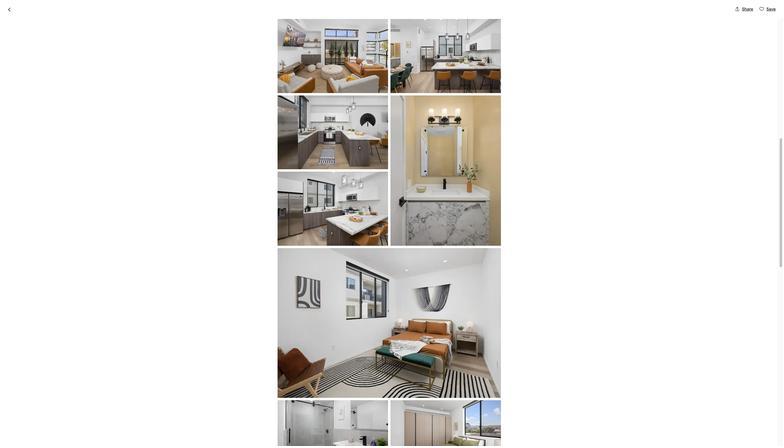 Task type: locate. For each thing, give the bounding box(es) containing it.
the up property
[[330, 345, 337, 351]]

bathrooms
[[230, 345, 255, 351]]

0 vertical spatial before
[[280, 310, 295, 317]]

on down unique,
[[264, 345, 269, 351]]

0 vertical spatial are
[[263, 298, 269, 303]]

$311 left x
[[453, 329, 463, 335]]

open living area with gourmet kitchen image
[[392, 144, 474, 226]]

1 vertical spatial home
[[317, 338, 330, 344]]

free cancellation before december 18
[[240, 310, 326, 317]]

0 vertical spatial superhost
[[268, 44, 288, 49]]

superhost inside zahra is a superhost superhosts are experienced, highly rated hosts.
[[262, 290, 286, 296]]

$311 x 5 nights button
[[453, 329, 485, 335]]

to
[[254, 359, 258, 366], [299, 367, 304, 373]]

0 horizontal spatial in
[[270, 277, 273, 283]]

cleaning
[[453, 339, 473, 346]]

0 horizontal spatial this
[[221, 338, 230, 344]]

0 vertical spatial in
[[270, 277, 273, 283]]

airbnb down cleaning
[[453, 350, 468, 357]]

are inside zahra is a superhost superhosts are experienced, highly rated hosts.
[[263, 298, 269, 303]]

attractions
[[306, 359, 331, 366]]

listing image 8 image
[[278, 172, 388, 246], [278, 172, 388, 246]]

outstanding
[[221, 352, 248, 358]]

1 vertical spatial hollywood
[[274, 352, 298, 358]]

reserve button
[[453, 297, 550, 311]]

superhost
[[268, 44, 288, 49], [262, 290, 286, 296]]

the down venues,
[[374, 367, 381, 373]]

is up "superhosts"
[[254, 290, 258, 296]]

booked.
[[500, 405, 518, 412]]

home inside entire home hosted by zahra 3 beds · 3.5 baths
[[240, 235, 258, 244]]

dialog
[[0, 0, 784, 446]]

0 horizontal spatial ·
[[289, 246, 290, 252]]

modern hollywood charm image 4 image
[[476, 57, 558, 142]]

won't
[[485, 316, 496, 322]]

that down levels.
[[374, 345, 383, 351]]

living room on the second floor image
[[221, 57, 389, 226]]

highly
[[296, 298, 308, 303]]

2 $311 from the top
[[453, 329, 463, 335]]

0 vertical spatial home
[[240, 235, 258, 244]]

and
[[289, 338, 297, 344], [221, 345, 229, 351], [289, 345, 297, 351], [332, 359, 340, 366]]

this left "rare"
[[453, 399, 463, 406]]

zahra is a superhost superhosts are experienced, highly rated hosts.
[[240, 290, 332, 303]]

1 vertical spatial superhost
[[262, 290, 286, 296]]

home up master at the left
[[317, 338, 330, 344]]

with down consists
[[347, 345, 357, 351]]

dialog containing share
[[0, 0, 784, 446]]

fully
[[490, 405, 499, 412]]

1 vertical spatial fee
[[486, 350, 493, 357]]

modern down the looking
[[279, 374, 296, 380]]

airbnb inside this is a truly unique, luxurious, and modern home that consists of 4 levels. 2 bedrooms and bathrooms are on the 3rd, and the master on the 4th with a patio that has an outstanding view of the hollywood sign. the property is situated in the heart of los angeles, close to many popular tourist attractions and entertainment venues, making it. an ideal location for visitors looking to explore the city. the interior of the airbnb is beautifully designed, with modern furnishings, high-end appliance.
[[382, 367, 397, 373]]

· left 3.5
[[289, 246, 290, 252]]

2 horizontal spatial on
[[524, 399, 530, 406]]

check
[[240, 277, 253, 283]]

ideal
[[227, 367, 238, 373]]

1 horizontal spatial before
[[466, 371, 481, 377]]

home inside this is a truly unique, luxurious, and modern home that consists of 4 levels. 2 bedrooms and bathrooms are on the 3rd, and the master on the 4th with a patio that has an outstanding view of the hollywood sign. the property is situated in the heart of los angeles, close to many popular tourist attractions and entertainment venues, making it. an ideal location for visitors looking to explore the city. the interior of the airbnb is beautifully designed, with modern furnishings, high-end appliance.
[[317, 338, 330, 344]]

listing image 9 image
[[391, 95, 501, 246], [391, 95, 501, 246]]

0 horizontal spatial modern
[[279, 374, 296, 380]]

· inside modern hollywood charm superhost · west hollywood, california, united states
[[290, 44, 291, 50]]

0 horizontal spatial before
[[280, 310, 295, 317]]

is left truly
[[231, 338, 234, 344]]

0 horizontal spatial home
[[240, 235, 258, 244]]

you won't be charged yet
[[477, 316, 526, 322]]

1 vertical spatial this
[[453, 399, 463, 406]]

superhost inside modern hollywood charm superhost · west hollywood, california, united states
[[268, 44, 288, 49]]

a up "superhosts"
[[259, 290, 261, 296]]

total
[[453, 371, 465, 377]]

cancellation
[[251, 310, 279, 317]]

explore
[[305, 367, 322, 373]]

0 horizontal spatial the
[[310, 352, 319, 358]]

a inside zahra is a superhost superhosts are experienced, highly rated hosts.
[[259, 290, 261, 296]]

1/17/2024 button
[[453, 258, 550, 275]]

the
[[284, 277, 290, 283], [270, 345, 278, 351], [298, 345, 306, 351], [330, 345, 337, 351], [266, 352, 273, 358], [369, 352, 377, 358], [323, 367, 330, 373], [374, 367, 381, 373]]

entire
[[221, 235, 239, 244]]

1 vertical spatial are
[[256, 345, 263, 351]]

are up the cancellation
[[263, 298, 269, 303]]

1 horizontal spatial that
[[374, 345, 383, 351]]

1 horizontal spatial in
[[364, 352, 368, 358]]

states
[[363, 44, 376, 49]]

$311 x 5 nights
[[453, 329, 485, 335]]

· inside entire home hosted by zahra 3 beds · 3.5 baths
[[289, 246, 290, 252]]

an left 'ideal'
[[221, 367, 226, 373]]

0 horizontal spatial to
[[254, 359, 258, 366]]

hollywood
[[251, 31, 291, 41], [274, 352, 298, 358]]

a left truly
[[235, 338, 238, 344]]

zahra
[[240, 290, 253, 296]]

you
[[477, 316, 484, 322]]

with down visitors
[[268, 374, 278, 380]]

0 horizontal spatial an
[[221, 367, 226, 373]]

airbnb down venues,
[[382, 367, 397, 373]]

home right entire
[[240, 235, 258, 244]]

a left "rare"
[[468, 399, 471, 406]]

yet
[[520, 316, 526, 322]]

0 vertical spatial that
[[331, 338, 340, 344]]

None search field
[[336, 5, 443, 19]]

view
[[249, 352, 259, 358]]

1 horizontal spatial an
[[393, 345, 398, 351]]

rated
[[309, 298, 319, 303]]

0 vertical spatial this
[[221, 338, 230, 344]]

smartlock.
[[291, 277, 311, 283]]

2 vertical spatial airbnb
[[453, 405, 468, 412]]

of left 4
[[360, 338, 365, 344]]

1 horizontal spatial this
[[453, 399, 463, 406]]

in right yourself
[[270, 277, 273, 283]]

modern up master at the left
[[298, 338, 316, 344]]

0 vertical spatial ·
[[290, 44, 291, 50]]

0 vertical spatial $311
[[453, 243, 467, 252]]

1 vertical spatial in
[[364, 352, 368, 358]]

for
[[258, 367, 264, 373]]

a for this is a rare find.
[[468, 399, 471, 406]]

the down master at the left
[[310, 352, 319, 358]]

1 horizontal spatial home
[[317, 338, 330, 344]]

airbnb service fee
[[453, 350, 493, 357]]

zahra is a superhost. learn more about zahra. image
[[401, 236, 418, 252], [401, 236, 418, 252]]

check yourself in with the smartlock.
[[240, 277, 311, 283]]

zahra's place on airbnb is usually fully booked.
[[453, 399, 530, 412]]

visitors
[[265, 367, 281, 373]]

before
[[280, 310, 295, 317], [466, 371, 481, 377]]

report this listing button
[[480, 427, 524, 432]]

1 $311 from the top
[[453, 243, 467, 252]]

this up outstanding
[[221, 338, 230, 344]]

on right the place
[[524, 399, 530, 406]]

1 vertical spatial ·
[[289, 246, 290, 252]]

fee
[[474, 339, 481, 346], [486, 350, 493, 357]]

the living room is on the second floor, right above a privtetwo car garage. image
[[278, 19, 388, 93], [278, 19, 388, 93], [476, 144, 558, 226]]

superhost up experienced,
[[262, 290, 286, 296]]

0 vertical spatial fee
[[474, 339, 481, 346]]

master
[[307, 345, 322, 351]]

1 vertical spatial $311
[[453, 329, 463, 335]]

location
[[239, 367, 257, 373]]

an right has
[[393, 345, 398, 351]]

listing image 6 image
[[391, 19, 501, 93], [391, 19, 501, 93]]

situated
[[345, 352, 363, 358]]

save
[[767, 6, 776, 12]]

to down view
[[254, 359, 258, 366]]

modern
[[221, 31, 249, 41]]

and up outstanding
[[221, 345, 229, 351]]

unique,
[[250, 338, 266, 344]]

that up 4th
[[331, 338, 340, 344]]

bedrooms
[[388, 338, 411, 344]]

· left west
[[290, 44, 291, 50]]

superhost left west
[[268, 44, 288, 49]]

the up end at the left bottom of the page
[[341, 367, 350, 373]]

to down tourist
[[299, 367, 304, 373]]

yourself
[[253, 277, 269, 283]]

1 horizontal spatial to
[[299, 367, 304, 373]]

fee up service
[[474, 339, 481, 346]]

in down patio
[[364, 352, 368, 358]]

1 horizontal spatial fee
[[486, 350, 493, 357]]

of left the 'los'
[[391, 352, 395, 358]]

beds
[[276, 246, 287, 252]]

is left usually
[[469, 405, 473, 412]]

superhost for a
[[262, 290, 286, 296]]

los
[[396, 352, 404, 358]]

are
[[263, 298, 269, 303], [256, 345, 263, 351]]

0 vertical spatial hollywood
[[251, 31, 291, 41]]

taxes
[[482, 371, 494, 377]]

are down unique,
[[256, 345, 263, 351]]

bathroom in bedroom 1 image
[[278, 400, 388, 446], [278, 400, 388, 446]]

is left "rare"
[[464, 399, 467, 406]]

airbnb service fee button
[[453, 350, 493, 357]]

1 vertical spatial modern
[[279, 374, 296, 380]]

before right total
[[466, 371, 481, 377]]

on inside zahra's place on airbnb is usually fully booked.
[[524, 399, 530, 406]]

airbnb
[[453, 350, 468, 357], [382, 367, 397, 373], [453, 405, 468, 412]]

popular
[[273, 359, 290, 366]]

experienced,
[[270, 298, 295, 303]]

airbnb left "rare"
[[453, 405, 468, 412]]

superhost for charm
[[268, 44, 288, 49]]

listing image 12 image
[[391, 400, 501, 446], [391, 400, 501, 446]]

bedroom 1 comes with queen bed and in suit bath.  the bedroom is located on the level. 3 image
[[278, 248, 501, 398], [278, 248, 501, 398]]

0 vertical spatial modern
[[298, 338, 316, 344]]

charm
[[292, 31, 317, 41]]

2
[[384, 338, 387, 344]]

the down luxurious,
[[270, 345, 278, 351]]

listing image 7 image
[[278, 95, 388, 169], [278, 95, 388, 169]]

$311 left night
[[453, 243, 467, 252]]

in inside this is a truly unique, luxurious, and modern home that consists of 4 levels. 2 bedrooms and bathrooms are on the 3rd, and the master on the 4th with a patio that has an outstanding view of the hollywood sign. the property is situated in the heart of los angeles, close to many popular tourist attractions and entertainment venues, making it. an ideal location for visitors looking to explore the city. the interior of the airbnb is beautifully designed, with modern furnishings, high-end appliance.
[[364, 352, 368, 358]]

fee right service
[[486, 350, 493, 357]]

is down making
[[398, 367, 402, 373]]

the left smartlock.
[[284, 277, 290, 283]]

with right yourself
[[274, 277, 283, 283]]

end
[[335, 374, 343, 380]]

1 horizontal spatial the
[[341, 367, 350, 373]]

1 horizontal spatial modern
[[298, 338, 316, 344]]

x
[[464, 329, 466, 335]]

west
[[293, 44, 304, 49]]

1 vertical spatial airbnb
[[382, 367, 397, 373]]

5
[[467, 329, 470, 335]]

1 horizontal spatial ·
[[290, 44, 291, 50]]

this inside this is a truly unique, luxurious, and modern home that consists of 4 levels. 2 bedrooms and bathrooms are on the 3rd, and the master on the 4th with a patio that has an outstanding view of the hollywood sign. the property is situated in the heart of los angeles, close to many popular tourist attractions and entertainment venues, making it. an ideal location for visitors looking to explore the city. the interior of the airbnb is beautifully designed, with modern furnishings, high-end appliance.
[[221, 338, 230, 344]]

and up city.
[[332, 359, 340, 366]]

1 vertical spatial the
[[341, 367, 350, 373]]

before down experienced,
[[280, 310, 295, 317]]

be
[[497, 316, 502, 322]]

the down patio
[[369, 352, 377, 358]]

on up property
[[323, 345, 329, 351]]

this for this is a truly unique, luxurious, and modern home that consists of 4 levels. 2 bedrooms and bathrooms are on the 3rd, and the master on the 4th with a patio that has an outstanding view of the hollywood sign. the property is situated in the heart of los angeles, close to many popular tourist attractions and entertainment venues, making it. an ideal location for visitors looking to explore the city. the interior of the airbnb is beautifully designed, with modern furnishings, high-end appliance.
[[221, 338, 230, 344]]

0 vertical spatial airbnb
[[453, 350, 468, 357]]

4th
[[339, 345, 346, 351]]

1 vertical spatial an
[[221, 367, 226, 373]]

open living area with gourmet kitchen on the second floor image
[[392, 57, 474, 142]]

1 vertical spatial before
[[466, 371, 481, 377]]



Task type: vqa. For each thing, say whether or not it's contained in the screenshot.
no on the left top of page
no



Task type: describe. For each thing, give the bounding box(es) containing it.
0 vertical spatial to
[[254, 359, 258, 366]]

hosted
[[260, 235, 282, 244]]

hollywood,
[[305, 44, 327, 49]]

hollywood inside modern hollywood charm superhost · west hollywood, california, united states
[[251, 31, 291, 41]]

furnishings,
[[297, 374, 323, 380]]

close
[[241, 359, 252, 366]]

tourist
[[291, 359, 305, 366]]

airbnb inside zahra's place on airbnb is usually fully booked.
[[453, 405, 468, 412]]

3.5
[[291, 246, 297, 252]]

$311 for $311 night
[[453, 243, 467, 252]]

levels.
[[370, 338, 383, 344]]

this
[[504, 427, 511, 432]]

1 vertical spatial to
[[299, 367, 304, 373]]

report this listing
[[489, 427, 524, 432]]

2 vertical spatial with
[[268, 374, 278, 380]]

report
[[489, 427, 503, 432]]

18
[[321, 310, 326, 317]]

3rd,
[[279, 345, 288, 351]]

and right 3rd,
[[289, 345, 297, 351]]

$311 night
[[453, 243, 480, 252]]

is inside zahra is a superhost superhosts are experienced, highly rated hosts.
[[254, 290, 258, 296]]

0 horizontal spatial fee
[[474, 339, 481, 346]]

charged
[[503, 316, 519, 322]]

total before taxes
[[453, 371, 494, 377]]

cleaning fee button
[[453, 339, 481, 346]]

patio
[[361, 345, 373, 351]]

by zahra
[[283, 235, 310, 244]]

looking
[[282, 367, 298, 373]]

united
[[349, 44, 363, 49]]

free
[[240, 310, 250, 317]]

hosts.
[[320, 298, 332, 303]]

place
[[511, 399, 523, 406]]

making
[[392, 359, 409, 366]]

1 horizontal spatial on
[[323, 345, 329, 351]]

reserve
[[493, 301, 511, 307]]

usually
[[474, 405, 489, 412]]

hollywood inside this is a truly unique, luxurious, and modern home that consists of 4 levels. 2 bedrooms and bathrooms are on the 3rd, and the master on the 4th with a patio that has an outstanding view of the hollywood sign. the property is situated in the heart of los angeles, close to many popular tourist attractions and entertainment venues, making it. an ideal location for visitors looking to explore the city. the interior of the airbnb is beautifully designed, with modern furnishings, high-end appliance.
[[274, 352, 298, 358]]

modern hollywood charm superhost · west hollywood, california, united states
[[221, 31, 376, 50]]

of right interior
[[368, 367, 373, 373]]

truly
[[239, 338, 249, 344]]

are inside this is a truly unique, luxurious, and modern home that consists of 4 levels. 2 bedrooms and bathrooms are on the 3rd, and the master on the 4th with a patio that has an outstanding view of the hollywood sign. the property is situated in the heart of los angeles, close to many popular tourist attractions and entertainment venues, making it. an ideal location for visitors looking to explore the city. the interior of the airbnb is beautifully designed, with modern furnishings, high-end appliance.
[[256, 345, 263, 351]]

venues,
[[374, 359, 391, 366]]

service
[[469, 350, 485, 357]]

of up many
[[260, 352, 265, 358]]

and right luxurious,
[[289, 338, 297, 344]]

the up sign. at bottom left
[[298, 345, 306, 351]]

0 vertical spatial with
[[274, 277, 283, 283]]

entertainment
[[341, 359, 373, 366]]

1 vertical spatial with
[[347, 345, 357, 351]]

$311 for $311 x 5 nights
[[453, 329, 463, 335]]

baths
[[298, 246, 311, 252]]

the up many
[[266, 352, 273, 358]]

city.
[[331, 367, 340, 373]]

4
[[366, 338, 369, 344]]

interior
[[351, 367, 367, 373]]

has
[[384, 345, 392, 351]]

listing
[[512, 427, 524, 432]]

it.
[[410, 359, 414, 366]]

sign.
[[299, 352, 309, 358]]

this for this is a rare find.
[[453, 399, 463, 406]]

the up the high-
[[323, 367, 330, 373]]

cleaning fee
[[453, 339, 481, 346]]

1/17/2024
[[457, 266, 476, 272]]

0 horizontal spatial on
[[264, 345, 269, 351]]

find.
[[482, 399, 492, 406]]

3
[[273, 246, 275, 252]]

a for this is a truly unique, luxurious, and modern home that consists of 4 levels. 2 bedrooms and bathrooms are on the 3rd, and the master on the 4th with a patio that has an outstanding view of the hollywood sign. the property is situated in the heart of los angeles, close to many popular tourist attractions and entertainment venues, making it. an ideal location for visitors looking to explore the city. the interior of the airbnb is beautifully designed, with modern furnishings, high-end appliance.
[[235, 338, 238, 344]]

a for zahra is a superhost superhosts are experienced, highly rated hosts.
[[259, 290, 261, 296]]

many
[[259, 359, 272, 366]]

1 vertical spatial that
[[374, 345, 383, 351]]

save button
[[757, 4, 779, 14]]

a left patio
[[358, 345, 360, 351]]

consists
[[341, 338, 359, 344]]

is down 4th
[[341, 352, 344, 358]]

california,
[[328, 44, 348, 49]]

zahra's
[[494, 399, 510, 406]]

designed,
[[245, 374, 267, 380]]

angeles,
[[221, 359, 240, 366]]

high-
[[324, 374, 335, 380]]

0 horizontal spatial that
[[331, 338, 340, 344]]

this is a rare find.
[[453, 399, 492, 406]]

beautifully
[[221, 374, 244, 380]]

december
[[296, 310, 320, 317]]

rare
[[472, 399, 481, 406]]

heart
[[378, 352, 390, 358]]

0 vertical spatial an
[[393, 345, 398, 351]]

this is a truly unique, luxurious, and modern home that consists of 4 levels. 2 bedrooms and bathrooms are on the 3rd, and the master on the 4th with a patio that has an outstanding view of the hollywood sign. the property is situated in the heart of los angeles, close to many popular tourist attractions and entertainment venues, making it. an ideal location for visitors looking to explore the city. the interior of the airbnb is beautifully designed, with modern furnishings, high-end appliance.
[[221, 338, 415, 380]]

nights
[[471, 329, 485, 335]]

0 vertical spatial the
[[310, 352, 319, 358]]

is inside zahra's place on airbnb is usually fully booked.
[[469, 405, 473, 412]]



